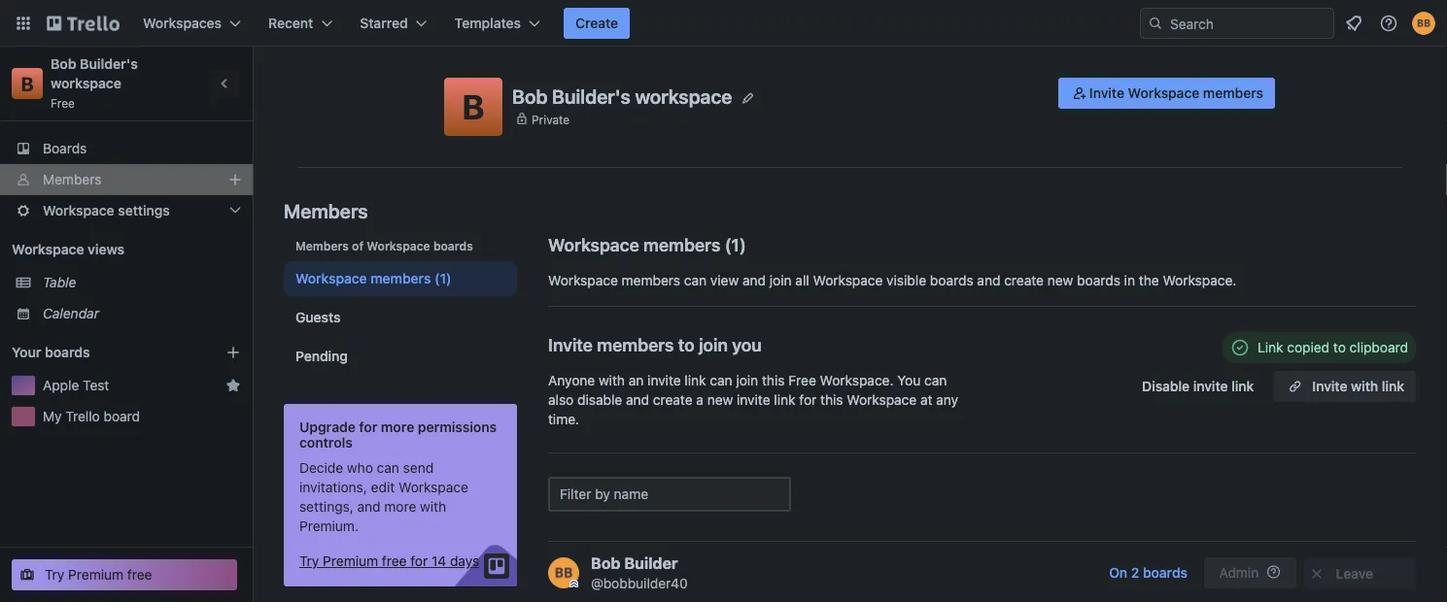 Task type: describe. For each thing, give the bounding box(es) containing it.
starred button
[[348, 8, 439, 39]]

link up a
[[685, 373, 706, 389]]

can up at
[[924, 373, 947, 389]]

bob for bob builder @bobbuilder40
[[591, 555, 621, 573]]

workspace inside popup button
[[43, 203, 114, 219]]

workspace members can view and join all workspace visible boards and create new boards in the workspace.
[[548, 273, 1237, 289]]

apple
[[43, 378, 79, 394]]

the
[[1139, 273, 1159, 289]]

an
[[629, 373, 644, 389]]

bob for bob builder's workspace free
[[51, 56, 76, 72]]

can down you at the right of page
[[710, 373, 733, 389]]

calendar link
[[43, 304, 241, 324]]

my trello board link
[[43, 407, 241, 427]]

try premium free for 14 days
[[299, 554, 479, 570]]

create
[[575, 15, 618, 31]]

you
[[897, 373, 921, 389]]

workspace inside button
[[1128, 85, 1200, 101]]

disable invite link
[[1142, 379, 1254, 395]]

members link
[[0, 164, 253, 195]]

guests link
[[284, 300, 517, 335]]

try for try premium free
[[45, 567, 65, 583]]

you
[[732, 334, 762, 355]]

upgrade for more permissions controls decide who can send invitations, edit workspace settings, and more with premium.
[[299, 419, 497, 535]]

b for b link
[[21, 72, 34, 95]]

and right view
[[743, 273, 766, 289]]

leave link
[[1304, 558, 1416, 589]]

builder's for bob builder's workspace
[[552, 85, 631, 108]]

any
[[936, 392, 958, 408]]

workspace navigation collapse icon image
[[212, 70, 239, 97]]

templates
[[455, 15, 521, 31]]

invite for invite with link
[[1313, 379, 1348, 395]]

templates button
[[443, 8, 552, 39]]

link right "disable"
[[1232, 379, 1254, 395]]

a
[[696, 392, 704, 408]]

edit
[[371, 480, 395, 496]]

decide
[[299, 460, 343, 476]]

admin
[[1219, 565, 1259, 581]]

14
[[432, 554, 446, 570]]

link right a
[[774, 392, 796, 408]]

try premium free button
[[12, 560, 237, 591]]

link copied to clipboard status
[[1258, 338, 1408, 358]]

visible
[[887, 273, 926, 289]]

members inside members link
[[43, 172, 102, 188]]

members down members of workspace boards
[[371, 271, 431, 287]]

workspace settings button
[[0, 195, 253, 226]]

upgrade
[[299, 419, 356, 435]]

your boards
[[12, 345, 90, 361]]

and right visible
[[977, 273, 1001, 289]]

invitations,
[[299, 480, 367, 496]]

join inside anyone with an invite link can join this free workspace. you can also disable and create a new invite link for this workspace at any time.
[[736, 373, 758, 389]]

bob builder's workspace free
[[51, 56, 141, 110]]

private
[[532, 113, 570, 126]]

on
[[1109, 565, 1128, 581]]

disable
[[1142, 379, 1190, 395]]

builder
[[624, 555, 678, 573]]

views
[[88, 242, 124, 258]]

boards right visible
[[930, 273, 974, 289]]

admin button
[[1204, 558, 1297, 589]]

table
[[43, 275, 76, 291]]

leave
[[1336, 566, 1374, 582]]

boards link
[[0, 133, 253, 164]]

1 horizontal spatial invite
[[737, 392, 770, 408]]

your boards with 2 items element
[[12, 341, 196, 365]]

settings
[[118, 203, 170, 219]]

boards up (1)
[[433, 239, 473, 253]]

0 vertical spatial new
[[1048, 273, 1073, 289]]

bob builder @bobbuilder40
[[591, 555, 688, 592]]

on 2 boards
[[1109, 565, 1188, 581]]

link copied to clipboard
[[1258, 340, 1408, 356]]

recent button
[[257, 8, 344, 39]]

pending link
[[284, 339, 517, 374]]

clipboard
[[1350, 340, 1408, 356]]

workspaces button
[[131, 8, 253, 39]]

(1)
[[435, 271, 451, 287]]

free inside anyone with an invite link can join this free workspace. you can also disable and create a new invite link for this workspace at any time.
[[789, 373, 816, 389]]

bob builder's workspace
[[512, 85, 732, 108]]

invite workspace members button
[[1058, 78, 1275, 109]]

to for join
[[678, 334, 695, 355]]

starred
[[360, 15, 408, 31]]

1 vertical spatial this
[[820, 392, 843, 408]]

workspaces
[[143, 15, 222, 31]]

premium.
[[299, 519, 359, 535]]

anyone
[[548, 373, 595, 389]]

switch to… image
[[14, 14, 33, 33]]

disable invite link button
[[1131, 371, 1266, 402]]

workspace settings
[[43, 203, 170, 219]]

boards
[[43, 140, 87, 156]]

all
[[795, 273, 809, 289]]

create button
[[564, 8, 630, 39]]

link
[[1258, 340, 1284, 356]]

table link
[[43, 273, 241, 293]]

boards up apple
[[45, 345, 90, 361]]

2
[[1131, 565, 1140, 581]]

guests
[[295, 310, 341, 326]]

bob builder (bobbuilder40) image
[[1412, 12, 1436, 35]]

this member is an admin of this workspace. image
[[570, 580, 578, 589]]

time.
[[548, 412, 579, 428]]

view
[[710, 273, 739, 289]]

calendar
[[43, 306, 99, 322]]

my trello board
[[43, 409, 140, 425]]

@bobbuilder40
[[591, 576, 688, 592]]

to for clipboard
[[1334, 340, 1346, 356]]

try for try premium free for 14 days
[[299, 554, 319, 570]]

free inside bob builder's workspace free
[[51, 96, 75, 110]]

settings,
[[299, 499, 354, 515]]

premium for try premium free
[[68, 567, 124, 583]]

free for try premium free for 14 days
[[382, 554, 407, 570]]

search image
[[1148, 16, 1163, 31]]

1 vertical spatial members
[[284, 199, 368, 222]]

in
[[1124, 273, 1135, 289]]

workspace views
[[12, 242, 124, 258]]



Task type: vqa. For each thing, say whether or not it's contained in the screenshot.
third "A" from right
no



Task type: locate. For each thing, give the bounding box(es) containing it.
members up invite members to join you in the bottom of the page
[[622, 273, 680, 289]]

workspace. inside anyone with an invite link can join this free workspace. you can also disable and create a new invite link for this workspace at any time.
[[820, 373, 894, 389]]

builder's
[[80, 56, 138, 72], [552, 85, 631, 108]]

0 horizontal spatial new
[[707, 392, 733, 408]]

2 vertical spatial join
[[736, 373, 758, 389]]

1 horizontal spatial bob
[[512, 85, 548, 108]]

to
[[678, 334, 695, 355], [1334, 340, 1346, 356]]

boards left in
[[1077, 273, 1121, 289]]

1 horizontal spatial join
[[736, 373, 758, 389]]

1 vertical spatial builder's
[[552, 85, 631, 108]]

days
[[450, 554, 479, 570]]

boards
[[433, 239, 473, 253], [930, 273, 974, 289], [1077, 273, 1121, 289], [45, 345, 90, 361], [1143, 565, 1188, 581]]

try
[[299, 554, 319, 570], [45, 567, 65, 583]]

board
[[104, 409, 140, 425]]

1 vertical spatial workspace members
[[295, 271, 431, 287]]

with inside upgrade for more permissions controls decide who can send invitations, edit workspace settings, and more with premium.
[[420, 499, 446, 515]]

b
[[21, 72, 34, 95], [462, 87, 484, 127]]

b down switch to… image
[[21, 72, 34, 95]]

1 vertical spatial workspace.
[[820, 373, 894, 389]]

0 horizontal spatial free
[[127, 567, 152, 583]]

bob inside the bob builder @bobbuilder40
[[591, 555, 621, 573]]

workspace inside anyone with an invite link can join this free workspace. you can also disable and create a new invite link for this workspace at any time.
[[847, 392, 917, 408]]

0 horizontal spatial workspace.
[[820, 373, 894, 389]]

invite members to join you
[[548, 334, 762, 355]]

b left private
[[462, 87, 484, 127]]

my
[[43, 409, 62, 425]]

can up edit
[[377, 460, 399, 476]]

invite with link button
[[1274, 371, 1416, 402]]

0 vertical spatial invite
[[1089, 85, 1125, 101]]

more
[[381, 419, 414, 435], [384, 499, 416, 515]]

2 vertical spatial for
[[410, 554, 428, 570]]

pending
[[295, 348, 348, 365]]

1 vertical spatial free
[[789, 373, 816, 389]]

0 horizontal spatial invite
[[548, 334, 593, 355]]

workspace members
[[548, 234, 721, 255], [295, 271, 431, 287]]

b link
[[12, 68, 43, 99]]

with up 'disable'
[[599, 373, 625, 389]]

Search field
[[1163, 9, 1334, 38]]

1 horizontal spatial workspace
[[635, 85, 732, 108]]

0 horizontal spatial invite
[[648, 373, 681, 389]]

1 horizontal spatial for
[[410, 554, 428, 570]]

0 vertical spatial workspace.
[[1163, 273, 1237, 289]]

0 horizontal spatial for
[[359, 419, 377, 435]]

anyone with an invite link can join this free workspace. you can also disable and create a new invite link for this workspace at any time.
[[548, 373, 958, 428]]

workspace inside bob builder's workspace free
[[51, 75, 121, 91]]

create inside anyone with an invite link can join this free workspace. you can also disable and create a new invite link for this workspace at any time.
[[653, 392, 693, 408]]

workspace. right the
[[1163, 273, 1237, 289]]

try premium free for 14 days button
[[299, 552, 479, 572]]

of
[[352, 239, 364, 253]]

b button
[[444, 78, 503, 136]]

1 horizontal spatial free
[[382, 554, 407, 570]]

1 vertical spatial create
[[653, 392, 693, 408]]

workspace members left (
[[548, 234, 721, 255]]

new
[[1048, 273, 1073, 289], [707, 392, 733, 408]]

1 horizontal spatial try
[[299, 554, 319, 570]]

0 vertical spatial members
[[43, 172, 102, 188]]

0 vertical spatial workspace members
[[548, 234, 721, 255]]

(
[[725, 234, 731, 255]]

with down the clipboard
[[1351, 379, 1379, 395]]

with inside anyone with an invite link can join this free workspace. you can also disable and create a new invite link for this workspace at any time.
[[599, 373, 625, 389]]

recent
[[268, 15, 313, 31]]

workspace right b link
[[51, 75, 121, 91]]

at
[[920, 392, 933, 408]]

1 horizontal spatial this
[[820, 392, 843, 408]]

free inside try premium free button
[[127, 567, 152, 583]]

members up of
[[284, 199, 368, 222]]

new left in
[[1048, 273, 1073, 289]]

invite inside button
[[1193, 379, 1228, 395]]

0 horizontal spatial builder's
[[80, 56, 138, 72]]

1 vertical spatial more
[[384, 499, 416, 515]]

apple test
[[43, 378, 109, 394]]

open information menu image
[[1379, 14, 1399, 33]]

add board image
[[226, 345, 241, 361]]

join
[[770, 273, 792, 289], [699, 334, 728, 355], [736, 373, 758, 389]]

workspace. left you
[[820, 373, 894, 389]]

invite right a
[[737, 392, 770, 408]]

members inside button
[[1203, 85, 1264, 101]]

0 horizontal spatial premium
[[68, 567, 124, 583]]

free
[[51, 96, 75, 110], [789, 373, 816, 389]]

back to home image
[[47, 8, 120, 39]]

apple test link
[[43, 376, 218, 396]]

to right "copied"
[[1334, 340, 1346, 356]]

bob right b link
[[51, 56, 76, 72]]

1 horizontal spatial b
[[462, 87, 484, 127]]

b for b button
[[462, 87, 484, 127]]

1 horizontal spatial create
[[1004, 273, 1044, 289]]

to inside status
[[1334, 340, 1346, 356]]

trello
[[65, 409, 100, 425]]

b inside button
[[462, 87, 484, 127]]

0 horizontal spatial b
[[21, 72, 34, 95]]

1 horizontal spatial new
[[1048, 273, 1073, 289]]

0 horizontal spatial bob
[[51, 56, 76, 72]]

bob builder's workspace link
[[51, 56, 141, 91]]

bob up private
[[512, 85, 548, 108]]

invite right "disable"
[[1193, 379, 1228, 395]]

0 horizontal spatial workspace
[[51, 75, 121, 91]]

with for anyone
[[599, 373, 625, 389]]

0 notifications image
[[1342, 12, 1366, 35]]

copied
[[1287, 340, 1330, 356]]

0 vertical spatial this
[[762, 373, 785, 389]]

create
[[1004, 273, 1044, 289], [653, 392, 693, 408]]

1 horizontal spatial invite
[[1089, 85, 1125, 101]]

1 vertical spatial invite
[[548, 334, 593, 355]]

builder's up private
[[552, 85, 631, 108]]

invite for invite members to join you
[[548, 334, 593, 355]]

invite for invite workspace members
[[1089, 85, 1125, 101]]

test
[[83, 378, 109, 394]]

0 vertical spatial more
[[381, 419, 414, 435]]

workspace for bob builder's workspace
[[635, 85, 732, 108]]

2 horizontal spatial join
[[770, 273, 792, 289]]

invite workspace members
[[1089, 85, 1264, 101]]

0 vertical spatial for
[[799, 392, 817, 408]]

Filter by name text field
[[548, 477, 791, 512]]

1 horizontal spatial workspace.
[[1163, 273, 1237, 289]]

premium for try premium free for 14 days
[[323, 554, 378, 570]]

1 horizontal spatial premium
[[323, 554, 378, 570]]

( 1 )
[[725, 234, 746, 255]]

with down send
[[420, 499, 446, 515]]

1 vertical spatial bob
[[512, 85, 548, 108]]

join left you at the right of page
[[699, 334, 728, 355]]

to left you at the right of page
[[678, 334, 695, 355]]

members of workspace boards
[[295, 239, 473, 253]]

workspace
[[51, 75, 121, 91], [635, 85, 732, 108]]

0 vertical spatial bob
[[51, 56, 76, 72]]

workspace
[[1128, 85, 1200, 101], [43, 203, 114, 219], [548, 234, 639, 255], [367, 239, 430, 253], [12, 242, 84, 258], [295, 271, 367, 287], [548, 273, 618, 289], [813, 273, 883, 289], [847, 392, 917, 408], [399, 480, 468, 496]]

sm image
[[1307, 565, 1327, 584]]

members
[[43, 172, 102, 188], [284, 199, 368, 222], [295, 239, 349, 253]]

with inside button
[[1351, 379, 1379, 395]]

0 vertical spatial builder's
[[80, 56, 138, 72]]

1
[[731, 234, 740, 255]]

starred icon image
[[226, 378, 241, 394]]

members up an on the bottom left
[[597, 334, 674, 355]]

0 horizontal spatial this
[[762, 373, 785, 389]]

and down an on the bottom left
[[626, 392, 649, 408]]

link
[[685, 373, 706, 389], [1232, 379, 1254, 395], [1382, 379, 1405, 395], [774, 392, 796, 408]]

0 horizontal spatial try
[[45, 567, 65, 583]]

1 horizontal spatial workspace members
[[548, 234, 721, 255]]

send
[[403, 460, 434, 476]]

invite right an on the bottom left
[[648, 373, 681, 389]]

also
[[548, 392, 574, 408]]

builder's inside bob builder's workspace free
[[80, 56, 138, 72]]

)
[[740, 234, 746, 255]]

0 horizontal spatial to
[[678, 334, 695, 355]]

workspace members down of
[[295, 271, 431, 287]]

2 vertical spatial bob
[[591, 555, 621, 573]]

more up send
[[381, 419, 414, 435]]

0 horizontal spatial with
[[420, 499, 446, 515]]

1 vertical spatial for
[[359, 419, 377, 435]]

members
[[1203, 85, 1264, 101], [644, 234, 721, 255], [371, 271, 431, 287], [622, 273, 680, 289], [597, 334, 674, 355]]

0 horizontal spatial workspace members
[[295, 271, 431, 287]]

can left view
[[684, 273, 707, 289]]

invite with link
[[1313, 379, 1405, 395]]

and inside anyone with an invite link can join this free workspace. you can also disable and create a new invite link for this workspace at any time.
[[626, 392, 649, 408]]

2 vertical spatial members
[[295, 239, 349, 253]]

and inside upgrade for more permissions controls decide who can send invitations, edit workspace settings, and more with premium.
[[357, 499, 381, 515]]

workspace for bob builder's workspace free
[[51, 75, 121, 91]]

can
[[684, 273, 707, 289], [710, 373, 733, 389], [924, 373, 947, 389], [377, 460, 399, 476]]

free for try premium free
[[127, 567, 152, 583]]

for inside anyone with an invite link can join this free workspace. you can also disable and create a new invite link for this workspace at any time.
[[799, 392, 817, 408]]

controls
[[299, 435, 353, 451]]

on 2 boards link
[[1101, 558, 1197, 589]]

0 horizontal spatial free
[[51, 96, 75, 110]]

0 vertical spatial create
[[1004, 273, 1044, 289]]

and down edit
[[357, 499, 381, 515]]

more down edit
[[384, 499, 416, 515]]

2 horizontal spatial with
[[1351, 379, 1379, 395]]

1 horizontal spatial builder's
[[552, 85, 631, 108]]

members down search field at the right top of page
[[1203, 85, 1264, 101]]

members left of
[[295, 239, 349, 253]]

with for invite
[[1351, 379, 1379, 395]]

new inside anyone with an invite link can join this free workspace. you can also disable and create a new invite link for this workspace at any time.
[[707, 392, 733, 408]]

invite
[[648, 373, 681, 389], [1193, 379, 1228, 395], [737, 392, 770, 408]]

join left all
[[770, 273, 792, 289]]

2 horizontal spatial invite
[[1313, 379, 1348, 395]]

members left (
[[644, 234, 721, 255]]

premium inside try premium free for 14 days button
[[323, 554, 378, 570]]

members down boards
[[43, 172, 102, 188]]

1 horizontal spatial free
[[789, 373, 816, 389]]

workspace inside upgrade for more permissions controls decide who can send invitations, edit workspace settings, and more with premium.
[[399, 480, 468, 496]]

2 vertical spatial invite
[[1313, 379, 1348, 395]]

primary element
[[0, 0, 1447, 47]]

1 vertical spatial join
[[699, 334, 728, 355]]

free inside try premium free for 14 days button
[[382, 554, 407, 570]]

premium
[[323, 554, 378, 570], [68, 567, 124, 583]]

bob up @bobbuilder40
[[591, 555, 621, 573]]

1 horizontal spatial to
[[1334, 340, 1346, 356]]

builder's down 'back to home' image
[[80, 56, 138, 72]]

for inside button
[[410, 554, 428, 570]]

2 horizontal spatial for
[[799, 392, 817, 408]]

builder's for bob builder's workspace free
[[80, 56, 138, 72]]

0 horizontal spatial join
[[699, 334, 728, 355]]

premium inside try premium free button
[[68, 567, 124, 583]]

invite
[[1089, 85, 1125, 101], [548, 334, 593, 355], [1313, 379, 1348, 395]]

1 horizontal spatial with
[[599, 373, 625, 389]]

for inside upgrade for more permissions controls decide who can send invitations, edit workspace settings, and more with premium.
[[359, 419, 377, 435]]

new right a
[[707, 392, 733, 408]]

for
[[799, 392, 817, 408], [359, 419, 377, 435], [410, 554, 428, 570]]

can inside upgrade for more permissions controls decide who can send invitations, edit workspace settings, and more with premium.
[[377, 460, 399, 476]]

join down you at the right of page
[[736, 373, 758, 389]]

0 vertical spatial free
[[51, 96, 75, 110]]

workspace down primary element
[[635, 85, 732, 108]]

boards right 2
[[1143, 565, 1188, 581]]

2 horizontal spatial bob
[[591, 555, 621, 573]]

sm image
[[1070, 84, 1089, 103]]

permissions
[[418, 419, 497, 435]]

bob inside bob builder's workspace free
[[51, 56, 76, 72]]

bob for bob builder's workspace
[[512, 85, 548, 108]]

who
[[347, 460, 373, 476]]

1 vertical spatial new
[[707, 392, 733, 408]]

link down the clipboard
[[1382, 379, 1405, 395]]

2 horizontal spatial invite
[[1193, 379, 1228, 395]]

0 vertical spatial join
[[770, 273, 792, 289]]

0 horizontal spatial create
[[653, 392, 693, 408]]

and
[[743, 273, 766, 289], [977, 273, 1001, 289], [626, 392, 649, 408], [357, 499, 381, 515]]



